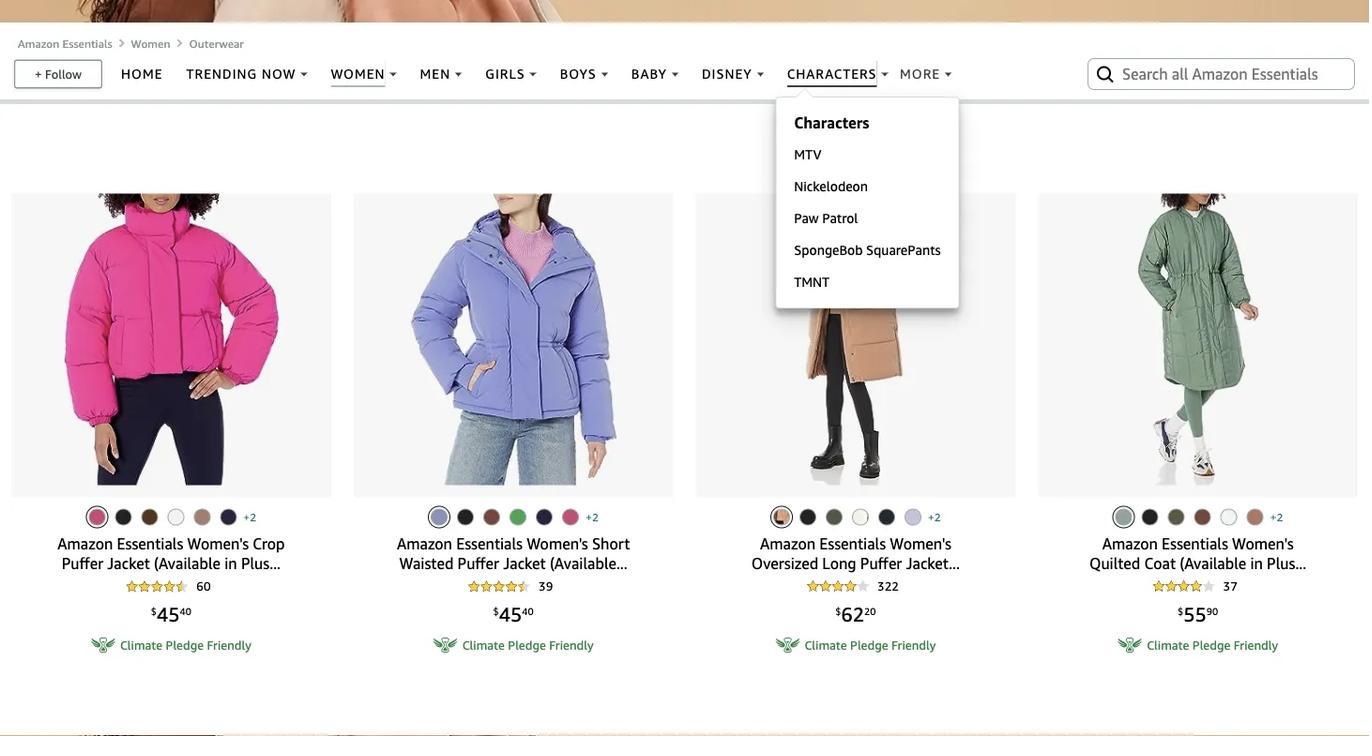 Task type: describe. For each thing, give the bounding box(es) containing it.
+ follow
[[35, 66, 82, 81]]

39
[[539, 579, 553, 594]]

+2 for 37
[[1270, 511, 1283, 524]]

amazon essentials women's oversized long puffer jacket (available in plus size) image
[[796, 194, 915, 486]]

37
[[1223, 579, 1238, 594]]

amazon
[[18, 36, 59, 50]]

amazon essentials link
[[18, 36, 112, 50]]

40 for 60
[[180, 606, 191, 617]]

navy image
[[220, 509, 237, 526]]

climate for 60
[[120, 638, 163, 653]]

+2 link for 322
[[928, 509, 941, 526]]

pledge for 322
[[850, 638, 888, 653]]

+2 link for 37
[[1270, 509, 1283, 526]]

62
[[841, 603, 864, 626]]

climate for 322
[[805, 638, 847, 653]]

eggshell white image for 45
[[167, 509, 184, 526]]

black image for 45
[[457, 509, 474, 526]]

dark olive image
[[1168, 509, 1185, 526]]

$ 45 40 for 60
[[151, 603, 191, 626]]

20
[[864, 606, 876, 617]]

climate pledge friendly for 37
[[1147, 638, 1278, 653]]

amazon essentials women's crop puffer jacket (available in plus size) image
[[64, 194, 279, 486]]

+2 link for 60
[[243, 509, 257, 526]]

Search all Amazon Essentials search field
[[1122, 58, 1324, 90]]

amazon essentials women's quilted coat (available in plus size) image
[[1137, 194, 1259, 486]]

friendly for 60
[[207, 638, 251, 653]]

1 deep brown image from the left
[[483, 509, 500, 526]]

+2 for 60
[[243, 511, 257, 524]]

60
[[196, 579, 211, 594]]

navy image for 45
[[536, 509, 553, 526]]

$ for 322
[[836, 606, 841, 617]]

climate pledge friendly for 60
[[120, 638, 251, 653]]

45 for 60
[[157, 603, 180, 626]]

$ 55 90
[[1178, 603, 1218, 626]]

+2 for 39
[[586, 511, 599, 524]]

1 neon pink image from the left
[[89, 509, 105, 526]]

pledge for 39
[[508, 638, 546, 653]]

climate for 37
[[1147, 638, 1189, 653]]

deep brown image
[[141, 509, 158, 526]]



Task type: vqa. For each thing, say whether or not it's contained in the screenshot.


Task type: locate. For each thing, give the bounding box(es) containing it.
+
[[35, 66, 42, 81]]

light brown image
[[773, 509, 790, 526], [1247, 509, 1264, 526]]

$ 45 40
[[151, 603, 191, 626], [493, 603, 534, 626]]

eggshell white image
[[167, 509, 184, 526], [852, 509, 869, 526], [1221, 509, 1237, 526]]

1 light brown image from the left
[[773, 509, 790, 526]]

$
[[151, 606, 157, 617], [493, 606, 499, 617], [836, 606, 841, 617], [1178, 606, 1184, 617]]

outerwear link
[[189, 36, 244, 50]]

2 light brown image from the left
[[1247, 509, 1264, 526]]

2 climate pledge friendly from the left
[[462, 638, 594, 653]]

friendly down 322
[[892, 638, 936, 653]]

climate pledge friendly for 322
[[805, 638, 936, 653]]

1 $ 45 40 from the left
[[151, 603, 191, 626]]

navy image right the green icon
[[536, 509, 553, 526]]

2 neon pink image from the left
[[562, 509, 579, 526]]

deep brown image right dark olive image on the bottom of page
[[1194, 509, 1211, 526]]

women
[[131, 36, 170, 50]]

1 horizontal spatial eggshell white image
[[852, 509, 869, 526]]

2 deep brown image from the left
[[1194, 509, 1211, 526]]

0 horizontal spatial black image
[[457, 509, 474, 526]]

deep brown image left the green icon
[[483, 509, 500, 526]]

climate pledge friendly for 39
[[462, 638, 594, 653]]

3 pledge from the left
[[850, 638, 888, 653]]

45 for 39
[[499, 603, 522, 626]]

2 +2 from the left
[[586, 511, 599, 524]]

2 40 from the left
[[522, 606, 534, 617]]

1 +2 from the left
[[243, 511, 257, 524]]

climate
[[120, 638, 163, 653], [462, 638, 505, 653], [805, 638, 847, 653], [1147, 638, 1189, 653]]

2 eggshell white image from the left
[[852, 509, 869, 526]]

2 45 from the left
[[499, 603, 522, 626]]

search image
[[1094, 63, 1117, 85]]

light brown image
[[194, 509, 211, 526]]

4 +2 from the left
[[1270, 511, 1283, 524]]

4 friendly from the left
[[1234, 638, 1278, 653]]

0 horizontal spatial 45
[[157, 603, 180, 626]]

+2 link for 39
[[586, 509, 599, 526]]

eggshell white image right deep brown image
[[167, 509, 184, 526]]

2 horizontal spatial eggshell white image
[[1221, 509, 1237, 526]]

black image
[[457, 509, 474, 526], [799, 509, 816, 526], [1142, 509, 1159, 526]]

pledge for 60
[[166, 638, 204, 653]]

4 $ from the left
[[1178, 606, 1184, 617]]

0 horizontal spatial deep brown image
[[483, 509, 500, 526]]

1 40 from the left
[[180, 606, 191, 617]]

+2 link
[[243, 509, 257, 526], [586, 509, 599, 526], [928, 509, 941, 526], [1270, 509, 1283, 526]]

2 black image from the left
[[799, 509, 816, 526]]

eggshell white image right dark olive icon
[[852, 509, 869, 526]]

3 climate pledge friendly from the left
[[805, 638, 936, 653]]

2 $ 45 40 from the left
[[493, 603, 534, 626]]

green image
[[510, 509, 527, 526]]

$ for 37
[[1178, 606, 1184, 617]]

$ inside $ 55 90
[[1178, 606, 1184, 617]]

climate pledge friendly down '60'
[[120, 638, 251, 653]]

follow
[[45, 66, 82, 81]]

eggshell white image for 62
[[852, 509, 869, 526]]

1 eggshell white image from the left
[[167, 509, 184, 526]]

black image for 55
[[1142, 509, 1159, 526]]

outerwear
[[189, 36, 244, 50]]

3 $ from the left
[[836, 606, 841, 617]]

3 climate from the left
[[805, 638, 847, 653]]

2 +2 link from the left
[[586, 509, 599, 526]]

1 pledge from the left
[[166, 638, 204, 653]]

0 horizontal spatial 40
[[180, 606, 191, 617]]

1 horizontal spatial black image
[[799, 509, 816, 526]]

40 for 39
[[522, 606, 534, 617]]

friendly
[[207, 638, 251, 653], [549, 638, 594, 653], [892, 638, 936, 653], [1234, 638, 1278, 653]]

3 black image from the left
[[1142, 509, 1159, 526]]

navy image
[[536, 509, 553, 526], [878, 509, 895, 526]]

2 pledge from the left
[[508, 638, 546, 653]]

purple image
[[905, 509, 921, 526]]

2 horizontal spatial black image
[[1142, 509, 1159, 526]]

pledge down '60'
[[166, 638, 204, 653]]

friendly for 39
[[549, 638, 594, 653]]

friendly for 322
[[892, 638, 936, 653]]

friendly down '60'
[[207, 638, 251, 653]]

1 horizontal spatial 45
[[499, 603, 522, 626]]

climate for 39
[[462, 638, 505, 653]]

1 friendly from the left
[[207, 638, 251, 653]]

eggshell white image right dark olive image on the bottom of page
[[1221, 509, 1237, 526]]

pledge
[[166, 638, 204, 653], [508, 638, 546, 653], [850, 638, 888, 653], [1193, 638, 1231, 653]]

black image left dark olive image on the bottom of page
[[1142, 509, 1159, 526]]

3 eggshell white image from the left
[[1221, 509, 1237, 526]]

1 climate from the left
[[120, 638, 163, 653]]

1 climate pledge friendly from the left
[[120, 638, 251, 653]]

pledge down "$ 62 20" at the right bottom of page
[[850, 638, 888, 653]]

pledge down $ 55 90
[[1193, 638, 1231, 653]]

deep brown image
[[483, 509, 500, 526], [1194, 509, 1211, 526]]

1 navy image from the left
[[536, 509, 553, 526]]

1 45 from the left
[[157, 603, 180, 626]]

1 horizontal spatial neon pink image
[[562, 509, 579, 526]]

$ 45 40 for 39
[[493, 603, 534, 626]]

women link
[[131, 36, 170, 50]]

navy image left purple icon
[[878, 509, 895, 526]]

$ for 39
[[493, 606, 499, 617]]

3 +2 from the left
[[928, 511, 941, 524]]

1 horizontal spatial navy image
[[878, 509, 895, 526]]

2 friendly from the left
[[549, 638, 594, 653]]

0 horizontal spatial $ 45 40
[[151, 603, 191, 626]]

3 friendly from the left
[[892, 638, 936, 653]]

sage green image
[[1115, 509, 1132, 526]]

+2 for 322
[[928, 511, 941, 524]]

navy image for 62
[[878, 509, 895, 526]]

1 horizontal spatial 40
[[522, 606, 534, 617]]

0 horizontal spatial eggshell white image
[[167, 509, 184, 526]]

0 horizontal spatial neon pink image
[[89, 509, 105, 526]]

0 horizontal spatial navy image
[[536, 509, 553, 526]]

2 climate from the left
[[462, 638, 505, 653]]

3 +2 link from the left
[[928, 509, 941, 526]]

purple blue image
[[431, 509, 448, 526]]

light brown image right dark olive image on the bottom of page
[[1247, 509, 1264, 526]]

friendly for 37
[[1234, 638, 1278, 653]]

climate pledge friendly down 20
[[805, 638, 936, 653]]

1 +2 link from the left
[[243, 509, 257, 526]]

55
[[1184, 603, 1207, 626]]

$ inside "$ 62 20"
[[836, 606, 841, 617]]

$ 62 20
[[836, 603, 876, 626]]

1 horizontal spatial light brown image
[[1247, 509, 1264, 526]]

climate pledge friendly
[[120, 638, 251, 653], [462, 638, 594, 653], [805, 638, 936, 653], [1147, 638, 1278, 653]]

neon pink image left black image at the left bottom of page
[[89, 509, 105, 526]]

+2
[[243, 511, 257, 524], [586, 511, 599, 524], [928, 511, 941, 524], [1270, 511, 1283, 524]]

black image
[[115, 509, 132, 526]]

4 climate pledge friendly from the left
[[1147, 638, 1278, 653]]

friendly down 39
[[549, 638, 594, 653]]

90
[[1207, 606, 1218, 617]]

45
[[157, 603, 180, 626], [499, 603, 522, 626]]

1 horizontal spatial deep brown image
[[1194, 509, 1211, 526]]

4 climate from the left
[[1147, 638, 1189, 653]]

climate pledge friendly down "90"
[[1147, 638, 1278, 653]]

1 black image from the left
[[457, 509, 474, 526]]

pledge for 37
[[1193, 638, 1231, 653]]

friendly down 37
[[1234, 638, 1278, 653]]

amazon essentials women's short waisted puffer jacket (available in plus size) image
[[410, 194, 616, 486]]

pledge down 39
[[508, 638, 546, 653]]

+ follow button
[[15, 61, 101, 87]]

40
[[180, 606, 191, 617], [522, 606, 534, 617]]

climate pledge friendly down 39
[[462, 638, 594, 653]]

dark olive image
[[826, 509, 843, 526]]

neon pink image
[[89, 509, 105, 526], [562, 509, 579, 526]]

2 $ from the left
[[493, 606, 499, 617]]

black image right purple blue image
[[457, 509, 474, 526]]

4 +2 link from the left
[[1270, 509, 1283, 526]]

neon pink image right the green icon
[[562, 509, 579, 526]]

4 pledge from the left
[[1193, 638, 1231, 653]]

1 $ from the left
[[151, 606, 157, 617]]

0 horizontal spatial light brown image
[[773, 509, 790, 526]]

black image left dark olive icon
[[799, 509, 816, 526]]

essentials
[[62, 36, 112, 50]]

light brown image left dark olive icon
[[773, 509, 790, 526]]

$ for 60
[[151, 606, 157, 617]]

1 horizontal spatial $ 45 40
[[493, 603, 534, 626]]

black image for 62
[[799, 509, 816, 526]]

2 navy image from the left
[[878, 509, 895, 526]]

322
[[877, 579, 899, 594]]

amazon essentials
[[18, 36, 112, 50]]



